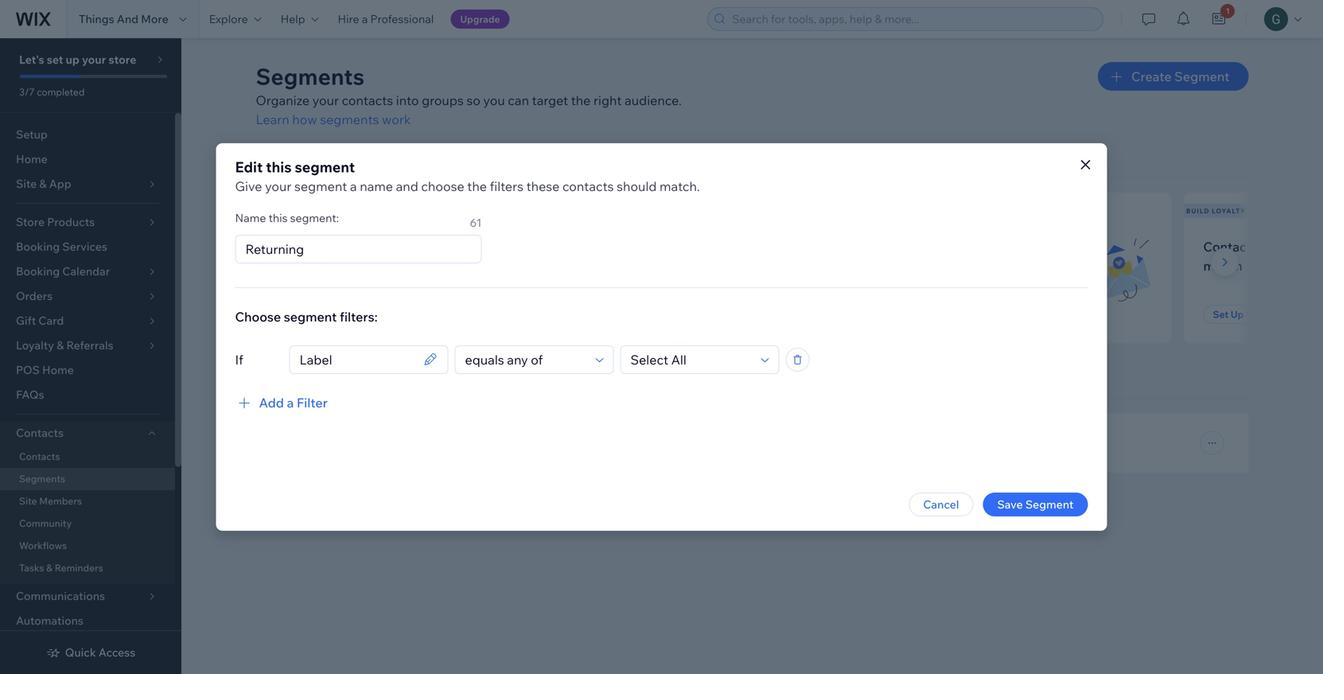 Task type: vqa. For each thing, say whether or not it's contained in the screenshot.
upgrade
yes



Task type: locate. For each thing, give the bounding box(es) containing it.
new down give
[[258, 207, 276, 215]]

name
[[360, 178, 393, 194]]

this right name
[[269, 211, 288, 225]]

choose segment filters:
[[235, 309, 378, 325]]

contacts right these
[[563, 178, 614, 194]]

access
[[99, 645, 135, 659]]

segment down suggested for you
[[294, 178, 347, 194]]

segments up for
[[320, 111, 379, 127]]

cancel
[[923, 497, 959, 511]]

quick access button
[[46, 645, 135, 660]]

1 horizontal spatial segments
[[256, 62, 365, 90]]

1 vertical spatial this
[[269, 211, 288, 225]]

segments for segments
[[19, 473, 65, 485]]

1 vertical spatial contacts
[[16, 426, 64, 440]]

your down "who"
[[360, 258, 387, 274]]

home link
[[0, 147, 175, 172]]

Search for tools, apps, help & more... field
[[728, 8, 1098, 30]]

workflows
[[19, 540, 67, 552]]

segment down contacts with a birth
[[1246, 308, 1288, 320]]

a inside contacts with a birth
[[1290, 239, 1297, 255]]

1 vertical spatial segments
[[19, 473, 65, 485]]

a
[[362, 12, 368, 26], [350, 178, 357, 194], [1290, 239, 1297, 255], [287, 395, 294, 411]]

0 horizontal spatial set
[[285, 308, 300, 320]]

save segment
[[998, 497, 1074, 511]]

1 horizontal spatial set up segment
[[1213, 308, 1288, 320]]

segment right save
[[1026, 497, 1074, 511]]

the inside segments organize your contacts into groups so you can target the right audience. learn how segments work
[[571, 92, 591, 108]]

can
[[508, 92, 529, 108]]

a right "hire"
[[362, 12, 368, 26]]

your right up
[[82, 53, 106, 66]]

contacts inside segments organize your contacts into groups so you can target the right audience. learn how segments work
[[342, 92, 393, 108]]

0 horizontal spatial set up segment
[[285, 308, 359, 320]]

edit
[[235, 158, 263, 176]]

pos home link
[[0, 358, 175, 383]]

new subscribers
[[258, 207, 332, 215]]

1 horizontal spatial set
[[1213, 308, 1229, 320]]

segments organize your contacts into groups so you can target the right audience. learn how segments work
[[256, 62, 682, 127]]

1 vertical spatial new
[[275, 239, 302, 255]]

reminders
[[55, 562, 103, 574]]

2 vertical spatial segment
[[284, 309, 337, 325]]

upgrade button
[[451, 10, 510, 29]]

0 vertical spatial segment
[[295, 158, 355, 176]]

tasks & reminders link
[[0, 557, 175, 579]]

0 horizontal spatial the
[[467, 178, 487, 194]]

contacts for contacts link
[[19, 450, 60, 462]]

up down contacts with a birth
[[1231, 308, 1244, 320]]

segment up "subscribers"
[[295, 158, 355, 176]]

2 set from the left
[[1213, 308, 1229, 320]]

contacts inside edit this segment give your segment a name and choose the filters these contacts should match.
[[563, 178, 614, 194]]

contacts down loyalty
[[1204, 239, 1258, 255]]

set up segment button
[[275, 305, 369, 324], [1204, 305, 1298, 324]]

2 set up segment from the left
[[1213, 308, 1288, 320]]

should
[[617, 178, 657, 194]]

name
[[235, 211, 266, 225]]

segments
[[256, 62, 365, 90], [19, 473, 65, 485]]

segments up organize
[[256, 62, 365, 90]]

61
[[470, 216, 482, 230]]

add
[[259, 395, 284, 411]]

you right the so
[[483, 92, 505, 108]]

the for edit this segment
[[467, 178, 487, 194]]

set for first set up segment button
[[285, 308, 300, 320]]

add a filter
[[259, 395, 328, 411]]

segments link
[[0, 468, 175, 490]]

contacts
[[1204, 239, 1258, 255], [16, 426, 64, 440], [19, 450, 60, 462]]

0 horizontal spatial segments
[[19, 473, 65, 485]]

2 vertical spatial contacts
[[19, 450, 60, 462]]

contacts inside contacts with a birth
[[1204, 239, 1258, 255]]

organize
[[256, 92, 310, 108]]

segments for segments organize your contacts into groups so you can target the right audience. learn how segments work
[[256, 62, 365, 90]]

segments
[[320, 111, 379, 127], [291, 367, 358, 385]]

set down contacts with a birth
[[1213, 308, 1229, 320]]

you right for
[[357, 148, 383, 166]]

the inside edit this segment give your segment a name and choose the filters these contacts should match.
[[467, 178, 487, 194]]

1 vertical spatial home
[[42, 363, 74, 377]]

the left filters
[[467, 178, 487, 194]]

create
[[1132, 68, 1172, 84]]

1 vertical spatial you
[[357, 148, 383, 166]]

0 vertical spatial the
[[571, 92, 591, 108]]

new inside new contacts who recently subscribed to your mailing list
[[275, 239, 302, 255]]

a left name
[[350, 178, 357, 194]]

1 vertical spatial contacts
[[563, 178, 614, 194]]

home down setup
[[16, 152, 48, 166]]

your up learn how segments work button
[[312, 92, 339, 108]]

1 up from the left
[[302, 308, 315, 320]]

0 vertical spatial you
[[483, 92, 505, 108]]

segment inside "button"
[[1175, 68, 1230, 84]]

segments inside segments organize your contacts into groups so you can target the right audience. learn how segments work
[[320, 111, 379, 127]]

Select options field
[[626, 346, 756, 373]]

tasks & reminders
[[19, 562, 103, 574]]

your up new subscribers
[[265, 178, 292, 194]]

1 set from the left
[[285, 308, 300, 320]]

create segment
[[1132, 68, 1230, 84]]

segments up filter
[[291, 367, 358, 385]]

your segments
[[256, 367, 358, 385]]

this for edit
[[266, 158, 292, 176]]

contacts up to
[[305, 239, 357, 255]]

Choose a condition field
[[460, 346, 591, 373]]

set up segment down subscribed
[[285, 308, 359, 320]]

this right edit
[[266, 158, 292, 176]]

completed
[[37, 86, 85, 98]]

this
[[266, 158, 292, 176], [269, 211, 288, 225]]

0 horizontal spatial set up segment button
[[275, 305, 369, 324]]

suggested
[[256, 148, 331, 166]]

0 vertical spatial contacts
[[342, 92, 393, 108]]

set up segment down contacts with a birth
[[1213, 308, 1288, 320]]

add a filter button
[[235, 393, 328, 412]]

more
[[141, 12, 168, 26]]

new up subscribed
[[275, 239, 302, 255]]

contacts inside new contacts who recently subscribed to your mailing list
[[305, 239, 357, 255]]

booking services link
[[0, 235, 175, 259]]

filters
[[490, 178, 524, 194]]

you inside segments organize your contacts into groups so you can target the right audience. learn how segments work
[[483, 92, 505, 108]]

a left birth at top
[[1290, 239, 1297, 255]]

None field
[[295, 346, 419, 373]]

1 horizontal spatial up
[[1231, 308, 1244, 320]]

contacts up work
[[342, 92, 393, 108]]

list containing new contacts who recently subscribed to your mailing list
[[253, 192, 1323, 343]]

the left right
[[571, 92, 591, 108]]

0 vertical spatial segments
[[256, 62, 365, 90]]

upgrade
[[460, 13, 500, 25]]

0 vertical spatial new
[[258, 207, 276, 215]]

up
[[302, 308, 315, 320], [1231, 308, 1244, 320]]

your inside segments organize your contacts into groups so you can target the right audience. learn how segments work
[[312, 92, 339, 108]]

recently
[[388, 239, 437, 255]]

segments inside segments organize your contacts into groups so you can target the right audience. learn how segments work
[[256, 62, 365, 90]]

members
[[39, 495, 82, 507]]

set up segment
[[285, 308, 359, 320], [1213, 308, 1288, 320]]

0 vertical spatial contacts
[[1204, 239, 1258, 255]]

set up segment button down contacts with a birth
[[1204, 305, 1298, 324]]

contacts inside dropdown button
[[16, 426, 64, 440]]

community
[[19, 517, 72, 529]]

give
[[235, 178, 262, 194]]

segment
[[1175, 68, 1230, 84], [318, 308, 359, 320], [1246, 308, 1288, 320], [1026, 497, 1074, 511]]

contacts button
[[0, 421, 175, 446]]

1
[[1226, 6, 1230, 16]]

new for new subscribers
[[258, 207, 276, 215]]

list
[[253, 192, 1323, 343]]

contacts with a birth
[[1204, 239, 1323, 274]]

1 horizontal spatial set up segment button
[[1204, 305, 1298, 324]]

and
[[396, 178, 418, 194]]

set
[[285, 308, 300, 320], [1213, 308, 1229, 320]]

2 vertical spatial contacts
[[305, 239, 357, 255]]

0 vertical spatial this
[[266, 158, 292, 176]]

segments up site members
[[19, 473, 65, 485]]

pos home
[[16, 363, 74, 377]]

segment right create
[[1175, 68, 1230, 84]]

contacts up site members
[[19, 450, 60, 462]]

up down subscribed
[[302, 308, 315, 320]]

automations
[[16, 614, 84, 628]]

things
[[79, 12, 114, 26]]

set up segment button down subscribed
[[275, 305, 369, 324]]

segment left filters: in the top left of the page
[[284, 309, 337, 325]]

segment inside button
[[1026, 497, 1074, 511]]

match.
[[660, 178, 700, 194]]

home right pos
[[42, 363, 74, 377]]

0 vertical spatial segments
[[320, 111, 379, 127]]

1 vertical spatial the
[[467, 178, 487, 194]]

set right choose
[[285, 308, 300, 320]]

1 horizontal spatial the
[[571, 92, 591, 108]]

help button
[[271, 0, 328, 38]]

your
[[82, 53, 106, 66], [312, 92, 339, 108], [265, 178, 292, 194], [360, 258, 387, 274]]

segments inside sidebar element
[[19, 473, 65, 485]]

the
[[571, 92, 591, 108], [467, 178, 487, 194]]

a right add
[[287, 395, 294, 411]]

1 set up segment button from the left
[[275, 305, 369, 324]]

up
[[66, 53, 79, 66]]

0 horizontal spatial up
[[302, 308, 315, 320]]

segment
[[295, 158, 355, 176], [294, 178, 347, 194], [284, 309, 337, 325]]

setup link
[[0, 123, 175, 147]]

name this segment:
[[235, 211, 339, 225]]

a inside edit this segment give your segment a name and choose the filters these contacts should match.
[[350, 178, 357, 194]]

home
[[16, 152, 48, 166], [42, 363, 74, 377]]

1 horizontal spatial you
[[483, 92, 505, 108]]

set for 2nd set up segment button
[[1213, 308, 1229, 320]]

this inside edit this segment give your segment a name and choose the filters these contacts should match.
[[266, 158, 292, 176]]

contacts down faqs
[[16, 426, 64, 440]]



Task type: describe. For each thing, give the bounding box(es) containing it.
site
[[19, 495, 37, 507]]

contacts for "contacts" dropdown button
[[16, 426, 64, 440]]

edit this segment give your segment a name and choose the filters these contacts should match.
[[235, 158, 700, 194]]

2 set up segment button from the left
[[1204, 305, 1298, 324]]

subscribers
[[278, 207, 332, 215]]

for
[[334, 148, 354, 166]]

let's set up your store
[[19, 53, 136, 66]]

filter
[[297, 395, 328, 411]]

save segment button
[[983, 493, 1088, 516]]

create segment button
[[1098, 62, 1249, 91]]

so
[[467, 92, 481, 108]]

loyalty
[[1212, 207, 1246, 215]]

setup
[[16, 127, 48, 141]]

0 horizontal spatial you
[[357, 148, 383, 166]]

if
[[235, 352, 243, 368]]

how
[[292, 111, 317, 127]]

build loyalty
[[1187, 207, 1246, 215]]

new contacts who recently subscribed to your mailing list
[[275, 239, 455, 274]]

things and more
[[79, 12, 168, 26]]

this for name
[[269, 211, 288, 225]]

site members
[[19, 495, 82, 507]]

professional
[[370, 12, 434, 26]]

right
[[594, 92, 622, 108]]

contacts link
[[0, 446, 175, 468]]

2 up from the left
[[1231, 308, 1244, 320]]

and
[[117, 12, 138, 26]]

sidebar element
[[0, 38, 181, 674]]

hire a professional
[[338, 12, 434, 26]]

help
[[281, 12, 305, 26]]

1 vertical spatial segment
[[294, 178, 347, 194]]

let's
[[19, 53, 44, 66]]

choose
[[235, 309, 281, 325]]

community link
[[0, 513, 175, 535]]

automations link
[[0, 609, 175, 633]]

your inside new contacts who recently subscribed to your mailing list
[[360, 258, 387, 274]]

segment down to
[[318, 308, 359, 320]]

quick access
[[65, 645, 135, 659]]

cancel button
[[909, 493, 974, 516]]

faqs link
[[0, 383, 175, 407]]

faqs
[[16, 388, 44, 401]]

hire
[[338, 12, 359, 26]]

groups
[[422, 92, 464, 108]]

who
[[360, 239, 385, 255]]

1 vertical spatial segments
[[291, 367, 358, 385]]

your inside sidebar element
[[82, 53, 106, 66]]

&
[[46, 562, 53, 574]]

explore
[[209, 12, 248, 26]]

audience.
[[625, 92, 682, 108]]

save
[[998, 497, 1023, 511]]

a inside hire a professional link
[[362, 12, 368, 26]]

a inside add a filter button
[[287, 395, 294, 411]]

services
[[62, 240, 107, 253]]

quick
[[65, 645, 96, 659]]

3/7
[[19, 86, 35, 98]]

target
[[532, 92, 568, 108]]

0 vertical spatial home
[[16, 152, 48, 166]]

your
[[256, 367, 287, 385]]

set
[[47, 53, 63, 66]]

booking
[[16, 240, 60, 253]]

work
[[382, 111, 411, 127]]

choose
[[421, 178, 465, 194]]

learn
[[256, 111, 289, 127]]

your inside edit this segment give your segment a name and choose the filters these contacts should match.
[[265, 178, 292, 194]]

3/7 completed
[[19, 86, 85, 98]]

1 button
[[1202, 0, 1237, 38]]

these
[[527, 178, 560, 194]]

new for new contacts who recently subscribed to your mailing list
[[275, 239, 302, 255]]

birth
[[1300, 239, 1323, 255]]

booking services
[[16, 240, 107, 253]]

learn how segments work button
[[256, 110, 411, 129]]

store
[[109, 53, 136, 66]]

1 set up segment from the left
[[285, 308, 359, 320]]

pos
[[16, 363, 40, 377]]

into
[[396, 92, 419, 108]]

to
[[345, 258, 357, 274]]

with
[[1261, 239, 1287, 255]]

the for segments
[[571, 92, 591, 108]]

hire a professional link
[[328, 0, 444, 38]]

list
[[437, 258, 455, 274]]

suggested for you
[[256, 148, 383, 166]]

mailing
[[390, 258, 434, 274]]

build
[[1187, 207, 1210, 215]]

Name this segment: field
[[241, 236, 476, 263]]

tasks
[[19, 562, 44, 574]]



